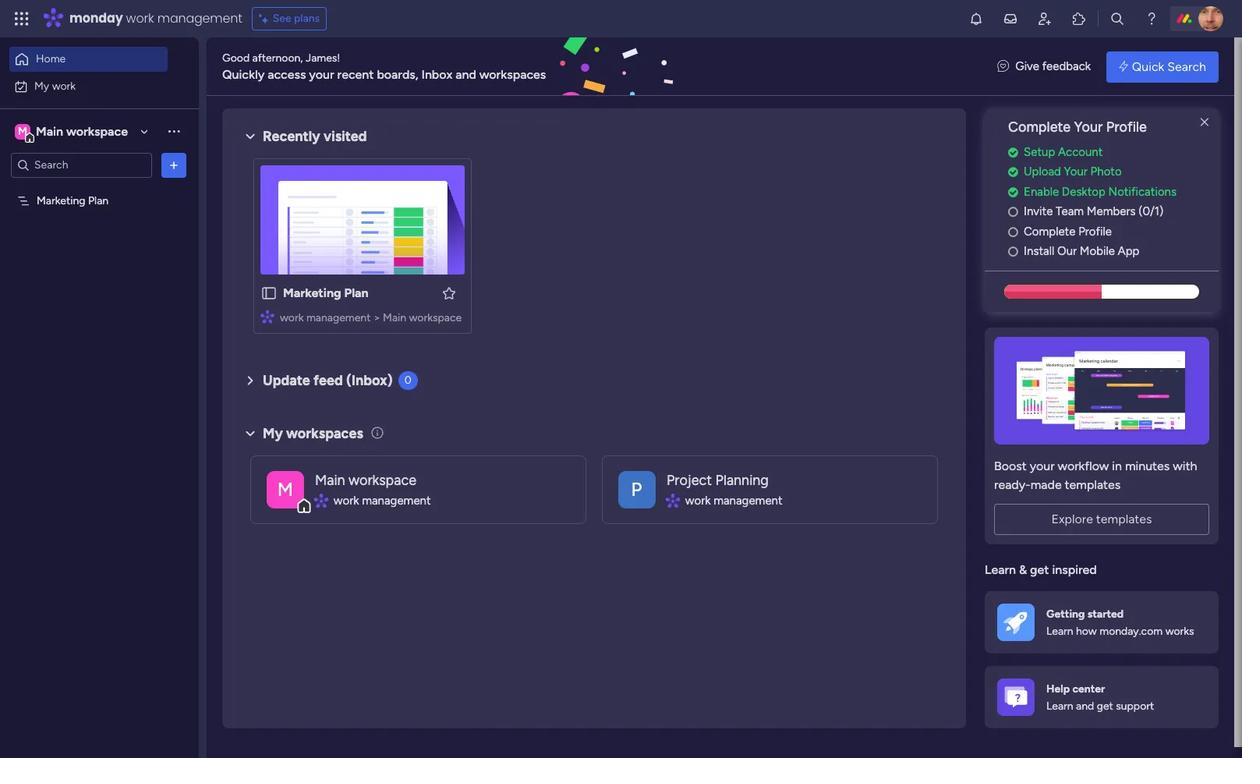 Task type: locate. For each thing, give the bounding box(es) containing it.
workspace image
[[15, 123, 30, 140], [267, 471, 304, 508], [618, 471, 656, 508]]

1 vertical spatial your
[[1030, 458, 1055, 473]]

circle o image inside install our mobile app link
[[1008, 246, 1018, 258]]

0 vertical spatial your
[[309, 67, 334, 81]]

monday.com
[[1100, 625, 1163, 638]]

marketing inside "list box"
[[37, 194, 85, 207]]

work down project
[[685, 493, 711, 508]]

getting started learn how monday.com works
[[1047, 607, 1194, 638]]

complete
[[1008, 119, 1071, 136], [1024, 224, 1076, 238]]

dapulse x slim image
[[1196, 113, 1214, 132]]

complete up setup
[[1008, 119, 1071, 136]]

upload your photo
[[1024, 165, 1122, 179]]

check circle image
[[1008, 166, 1018, 178], [1008, 186, 1018, 198]]

2 vertical spatial learn
[[1047, 700, 1074, 713]]

our
[[1057, 244, 1077, 258]]

1 vertical spatial marketing plan
[[283, 285, 369, 300]]

2 circle o image from the top
[[1008, 226, 1018, 238]]

templates image image
[[999, 337, 1205, 444]]

1 vertical spatial templates
[[1096, 511, 1152, 526]]

your inside upload your photo link
[[1064, 165, 1088, 179]]

see
[[273, 12, 291, 25]]

how
[[1076, 625, 1097, 638]]

templates down workflow
[[1065, 477, 1121, 492]]

3 circle o image from the top
[[1008, 246, 1018, 258]]

2 horizontal spatial workspace image
[[618, 471, 656, 508]]

0 horizontal spatial main
[[36, 124, 63, 138]]

add to favorites image
[[441, 285, 457, 301]]

search
[[1168, 59, 1206, 74]]

and inside 'help center learn and get support'
[[1076, 700, 1094, 713]]

help image
[[1144, 11, 1160, 27]]

(0/1)
[[1139, 205, 1164, 219]]

get right &
[[1030, 562, 1049, 577]]

1 vertical spatial check circle image
[[1008, 186, 1018, 198]]

0 vertical spatial learn
[[985, 562, 1016, 577]]

management
[[157, 9, 242, 27], [306, 311, 371, 324], [362, 493, 431, 508], [714, 493, 783, 508]]

1 horizontal spatial marketing plan
[[283, 285, 369, 300]]

0 vertical spatial circle o image
[[1008, 206, 1018, 218]]

workspace
[[66, 124, 128, 138], [409, 311, 462, 324], [349, 472, 416, 489]]

close my workspaces image
[[241, 424, 260, 443]]

0 horizontal spatial plan
[[88, 194, 109, 207]]

workspace selection element
[[15, 122, 130, 142]]

2 work management from the left
[[685, 493, 783, 508]]

getting
[[1047, 607, 1085, 620]]

1 vertical spatial complete
[[1024, 224, 1076, 238]]

upload your photo link
[[1008, 163, 1219, 181]]

main workspace inside workspace selection element
[[36, 124, 128, 138]]

invite team members (0/1) link
[[1008, 203, 1219, 221]]

and down center
[[1076, 700, 1094, 713]]

inbox image
[[1003, 11, 1019, 27]]

main workspace up search in workspace field
[[36, 124, 128, 138]]

marketing plan up work management > main workspace in the left top of the page
[[283, 285, 369, 300]]

workspace image containing p
[[618, 471, 656, 508]]

help center element
[[985, 666, 1219, 729]]

workspaces
[[479, 67, 546, 81], [286, 425, 363, 442]]

check circle image for upload
[[1008, 166, 1018, 178]]

1 vertical spatial main
[[383, 311, 406, 324]]

recent
[[337, 67, 374, 81]]

workspaces down the "update feed (inbox)"
[[286, 425, 363, 442]]

marketing plan down search in workspace field
[[37, 194, 109, 207]]

james!
[[306, 51, 340, 64]]

learn inside 'help center learn and get support'
[[1047, 700, 1074, 713]]

profile inside complete profile link
[[1079, 224, 1112, 238]]

0 horizontal spatial your
[[309, 67, 334, 81]]

setup
[[1024, 145, 1055, 159]]

complete for complete your profile
[[1008, 119, 1071, 136]]

your down account
[[1064, 165, 1088, 179]]

0 horizontal spatial m
[[18, 124, 27, 138]]

2 vertical spatial workspace
[[349, 472, 416, 489]]

my right close my workspaces "image"
[[263, 425, 283, 442]]

learn & get inspired
[[985, 562, 1097, 577]]

main workspace down my workspaces
[[315, 472, 416, 489]]

0 vertical spatial main workspace
[[36, 124, 128, 138]]

explore templates
[[1052, 511, 1152, 526]]

and
[[456, 67, 476, 81], [1076, 700, 1094, 713]]

plans
[[294, 12, 320, 25]]

work
[[126, 9, 154, 27], [52, 79, 76, 92], [280, 311, 304, 324], [334, 493, 359, 508], [685, 493, 711, 508]]

circle o image inside invite team members (0/1) link
[[1008, 206, 1018, 218]]

profile up setup account link
[[1106, 119, 1147, 136]]

plan up work management > main workspace in the left top of the page
[[344, 285, 369, 300]]

circle o image
[[1008, 206, 1018, 218], [1008, 226, 1018, 238], [1008, 246, 1018, 258]]

learn down "help"
[[1047, 700, 1074, 713]]

workspaces right inbox
[[479, 67, 546, 81]]

0 vertical spatial complete
[[1008, 119, 1071, 136]]

planning
[[716, 472, 769, 489]]

1 vertical spatial circle o image
[[1008, 226, 1018, 238]]

0 vertical spatial marketing plan
[[37, 194, 109, 207]]

1 horizontal spatial main workspace
[[315, 472, 416, 489]]

0 vertical spatial workspace
[[66, 124, 128, 138]]

complete for complete profile
[[1024, 224, 1076, 238]]

marketing
[[37, 194, 85, 207], [283, 285, 341, 300]]

workspace image inside workspace selection element
[[15, 123, 30, 140]]

search everything image
[[1110, 11, 1125, 27]]

1 vertical spatial marketing
[[283, 285, 341, 300]]

learn inside getting started learn how monday.com works
[[1047, 625, 1074, 638]]

0 horizontal spatial work management
[[334, 493, 431, 508]]

circle o image for install
[[1008, 246, 1018, 258]]

1 horizontal spatial workspaces
[[479, 67, 546, 81]]

0 vertical spatial main
[[36, 124, 63, 138]]

0 vertical spatial plan
[[88, 194, 109, 207]]

your up made
[[1030, 458, 1055, 473]]

1 vertical spatial learn
[[1047, 625, 1074, 638]]

visited
[[324, 128, 367, 145]]

circle o image inside complete profile link
[[1008, 226, 1018, 238]]

1 horizontal spatial and
[[1076, 700, 1094, 713]]

1 vertical spatial m
[[278, 478, 293, 500]]

1 horizontal spatial get
[[1097, 700, 1114, 713]]

works
[[1166, 625, 1194, 638]]

my
[[34, 79, 49, 92], [263, 425, 283, 442]]

templates right explore
[[1096, 511, 1152, 526]]

0
[[404, 374, 411, 387]]

and right inbox
[[456, 67, 476, 81]]

check circle image left enable
[[1008, 186, 1018, 198]]

2 vertical spatial main
[[315, 472, 345, 489]]

get inside 'help center learn and get support'
[[1097, 700, 1114, 713]]

help center learn and get support
[[1047, 682, 1154, 713]]

1 vertical spatial main workspace
[[315, 472, 416, 489]]

your
[[1074, 119, 1103, 136], [1064, 165, 1088, 179]]

1 vertical spatial workspaces
[[286, 425, 363, 442]]

1 vertical spatial plan
[[344, 285, 369, 300]]

complete your profile
[[1008, 119, 1147, 136]]

complete up install
[[1024, 224, 1076, 238]]

0 vertical spatial your
[[1074, 119, 1103, 136]]

1 horizontal spatial my
[[263, 425, 283, 442]]

main down my workspaces
[[315, 472, 345, 489]]

quick
[[1132, 59, 1165, 74]]

circle o image left install
[[1008, 246, 1018, 258]]

your
[[309, 67, 334, 81], [1030, 458, 1055, 473]]

profile down invite team members (0/1) at the top right of the page
[[1079, 224, 1112, 238]]

invite team members (0/1)
[[1024, 205, 1164, 219]]

1 circle o image from the top
[[1008, 206, 1018, 218]]

1 vertical spatial your
[[1064, 165, 1088, 179]]

work down home at top left
[[52, 79, 76, 92]]

0 vertical spatial marketing
[[37, 194, 85, 207]]

0 vertical spatial and
[[456, 67, 476, 81]]

main down my work
[[36, 124, 63, 138]]

1 check circle image from the top
[[1008, 166, 1018, 178]]

circle o image for invite
[[1008, 206, 1018, 218]]

circle o image left the complete profile
[[1008, 226, 1018, 238]]

public board image
[[260, 285, 278, 302]]

1 horizontal spatial work management
[[685, 493, 783, 508]]

get
[[1030, 562, 1049, 577], [1097, 700, 1114, 713]]

1 vertical spatial profile
[[1079, 224, 1112, 238]]

work down my workspaces
[[334, 493, 359, 508]]

0 horizontal spatial main workspace
[[36, 124, 128, 138]]

enable
[[1024, 185, 1059, 199]]

get down center
[[1097, 700, 1114, 713]]

plan down search in workspace field
[[88, 194, 109, 207]]

2 vertical spatial circle o image
[[1008, 246, 1018, 258]]

quick search
[[1132, 59, 1206, 74]]

main workspace
[[36, 124, 128, 138], [315, 472, 416, 489]]

marketing down search in workspace field
[[37, 194, 85, 207]]

1 horizontal spatial main
[[315, 472, 345, 489]]

workflow
[[1058, 458, 1109, 473]]

minutes
[[1125, 458, 1170, 473]]

templates
[[1065, 477, 1121, 492], [1096, 511, 1152, 526]]

0 horizontal spatial and
[[456, 67, 476, 81]]

0 vertical spatial workspaces
[[479, 67, 546, 81]]

0 horizontal spatial workspace image
[[15, 123, 30, 140]]

afternoon,
[[252, 51, 303, 64]]

check circle image down check circle image
[[1008, 166, 1018, 178]]

your down james! on the left top
[[309, 67, 334, 81]]

circle o image left invite
[[1008, 206, 1018, 218]]

recently visited
[[263, 128, 367, 145]]

give feedback
[[1016, 59, 1091, 74]]

m inside workspace selection element
[[18, 124, 27, 138]]

>
[[373, 311, 380, 324]]

marketing right public board image
[[283, 285, 341, 300]]

v2 bolt switch image
[[1119, 58, 1128, 75]]

my down home at top left
[[34, 79, 49, 92]]

m
[[18, 124, 27, 138], [278, 478, 293, 500]]

learn
[[985, 562, 1016, 577], [1047, 625, 1074, 638], [1047, 700, 1074, 713]]

project
[[667, 472, 712, 489]]

my inside button
[[34, 79, 49, 92]]

2 check circle image from the top
[[1008, 186, 1018, 198]]

learn down getting
[[1047, 625, 1074, 638]]

your inside good afternoon, james! quickly access your recent boards, inbox and workspaces
[[309, 67, 334, 81]]

1 vertical spatial my
[[263, 425, 283, 442]]

1 vertical spatial get
[[1097, 700, 1114, 713]]

james peterson image
[[1199, 6, 1224, 31]]

workspace image for project
[[618, 471, 656, 508]]

0 horizontal spatial marketing
[[37, 194, 85, 207]]

profile
[[1106, 119, 1147, 136], [1079, 224, 1112, 238]]

0 vertical spatial check circle image
[[1008, 166, 1018, 178]]

check circle image
[[1008, 146, 1018, 158]]

0 vertical spatial profile
[[1106, 119, 1147, 136]]

main
[[36, 124, 63, 138], [383, 311, 406, 324], [315, 472, 345, 489]]

update
[[263, 372, 310, 389]]

1 vertical spatial and
[[1076, 700, 1094, 713]]

1 work management from the left
[[334, 493, 431, 508]]

option
[[0, 186, 199, 190]]

0 vertical spatial get
[[1030, 562, 1049, 577]]

your up account
[[1074, 119, 1103, 136]]

0 vertical spatial my
[[34, 79, 49, 92]]

0 vertical spatial m
[[18, 124, 27, 138]]

learn for help
[[1047, 700, 1074, 713]]

0 horizontal spatial marketing plan
[[37, 194, 109, 207]]

1 horizontal spatial your
[[1030, 458, 1055, 473]]

main right >
[[383, 311, 406, 324]]

plan inside "list box"
[[88, 194, 109, 207]]

learn left &
[[985, 562, 1016, 577]]

check circle image inside upload your photo link
[[1008, 166, 1018, 178]]

notifications
[[1109, 185, 1177, 199]]

2 horizontal spatial main
[[383, 311, 406, 324]]

work management
[[334, 493, 431, 508], [685, 493, 783, 508]]

check circle image inside enable desktop notifications link
[[1008, 186, 1018, 198]]

team
[[1056, 205, 1084, 219]]

1 horizontal spatial workspace image
[[267, 471, 304, 508]]

plan
[[88, 194, 109, 207], [344, 285, 369, 300]]

0 horizontal spatial my
[[34, 79, 49, 92]]

0 vertical spatial templates
[[1065, 477, 1121, 492]]

work up 'update'
[[280, 311, 304, 324]]



Task type: describe. For each thing, give the bounding box(es) containing it.
1 horizontal spatial m
[[278, 478, 293, 500]]

quick search button
[[1107, 51, 1219, 82]]

workspaces inside good afternoon, james! quickly access your recent boards, inbox and workspaces
[[479, 67, 546, 81]]

see plans button
[[252, 7, 327, 30]]

explore
[[1052, 511, 1093, 526]]

your inside boost your workflow in minutes with ready-made templates
[[1030, 458, 1055, 473]]

app
[[1118, 244, 1140, 258]]

give
[[1016, 59, 1040, 74]]

work management > main workspace
[[280, 311, 462, 324]]

invite
[[1024, 205, 1053, 219]]

getting started element
[[985, 591, 1219, 654]]

enable desktop notifications link
[[1008, 183, 1219, 201]]

feedback
[[1042, 59, 1091, 74]]

install our mobile app
[[1024, 244, 1140, 258]]

update feed (inbox)
[[263, 372, 393, 389]]

work management for p
[[685, 493, 783, 508]]

my workspaces
[[263, 425, 363, 442]]

marketing plan list box
[[0, 184, 199, 424]]

workspace image for main
[[267, 471, 304, 508]]

boost
[[994, 458, 1027, 473]]

notifications image
[[969, 11, 984, 27]]

my for my work
[[34, 79, 49, 92]]

desktop
[[1062, 185, 1106, 199]]

ready-
[[994, 477, 1031, 492]]

recently
[[263, 128, 320, 145]]

with
[[1173, 458, 1197, 473]]

inspired
[[1052, 562, 1097, 577]]

1 vertical spatial workspace
[[409, 311, 462, 324]]

your for upload
[[1064, 165, 1088, 179]]

your for complete
[[1074, 119, 1103, 136]]

started
[[1088, 607, 1124, 620]]

made
[[1031, 477, 1062, 492]]

my work
[[34, 79, 76, 92]]

feed
[[314, 372, 343, 389]]

&
[[1019, 562, 1027, 577]]

boards,
[[377, 67, 418, 81]]

home
[[36, 52, 66, 66]]

photo
[[1091, 165, 1122, 179]]

templates inside boost your workflow in minutes with ready-made templates
[[1065, 477, 1121, 492]]

work inside button
[[52, 79, 76, 92]]

setup account link
[[1008, 143, 1219, 161]]

my for my workspaces
[[263, 425, 283, 442]]

Search in workspace field
[[33, 156, 130, 174]]

invite members image
[[1037, 11, 1053, 27]]

marketing plan inside "list box"
[[37, 194, 109, 207]]

inbox
[[421, 67, 453, 81]]

good afternoon, james! quickly access your recent boards, inbox and workspaces
[[222, 51, 546, 81]]

boost your workflow in minutes with ready-made templates
[[994, 458, 1197, 492]]

home button
[[9, 47, 168, 72]]

explore templates button
[[994, 504, 1210, 535]]

my work button
[[9, 74, 168, 99]]

support
[[1116, 700, 1154, 713]]

project planning
[[667, 472, 769, 489]]

enable desktop notifications
[[1024, 185, 1177, 199]]

workspace options image
[[166, 123, 182, 139]]

close recently visited image
[[241, 127, 260, 146]]

1 horizontal spatial plan
[[344, 285, 369, 300]]

open update feed (inbox) image
[[241, 371, 260, 390]]

v2 user feedback image
[[998, 58, 1009, 75]]

templates inside button
[[1096, 511, 1152, 526]]

quickly
[[222, 67, 265, 81]]

select product image
[[14, 11, 30, 27]]

check circle image for enable
[[1008, 186, 1018, 198]]

0 horizontal spatial workspaces
[[286, 425, 363, 442]]

complete profile
[[1024, 224, 1112, 238]]

account
[[1058, 145, 1103, 159]]

circle o image for complete
[[1008, 226, 1018, 238]]

0 horizontal spatial get
[[1030, 562, 1049, 577]]

center
[[1073, 682, 1105, 695]]

(inbox)
[[346, 372, 393, 389]]

apps image
[[1072, 11, 1087, 27]]

setup account
[[1024, 145, 1103, 159]]

p
[[632, 478, 643, 500]]

work management for m
[[334, 493, 431, 508]]

options image
[[166, 157, 182, 173]]

in
[[1112, 458, 1122, 473]]

monday work management
[[69, 9, 242, 27]]

install
[[1024, 244, 1055, 258]]

work right the 'monday'
[[126, 9, 154, 27]]

upload
[[1024, 165, 1061, 179]]

complete profile link
[[1008, 223, 1219, 240]]

monday
[[69, 9, 123, 27]]

main inside workspace selection element
[[36, 124, 63, 138]]

mobile
[[1080, 244, 1115, 258]]

access
[[268, 67, 306, 81]]

1 horizontal spatial marketing
[[283, 285, 341, 300]]

install our mobile app link
[[1008, 243, 1219, 260]]

learn for getting
[[1047, 625, 1074, 638]]

help
[[1047, 682, 1070, 695]]

and inside good afternoon, james! quickly access your recent boards, inbox and workspaces
[[456, 67, 476, 81]]

members
[[1087, 205, 1136, 219]]

good
[[222, 51, 250, 64]]

see plans
[[273, 12, 320, 25]]



Task type: vqa. For each thing, say whether or not it's contained in the screenshot.
Learn corresponding to Help
yes



